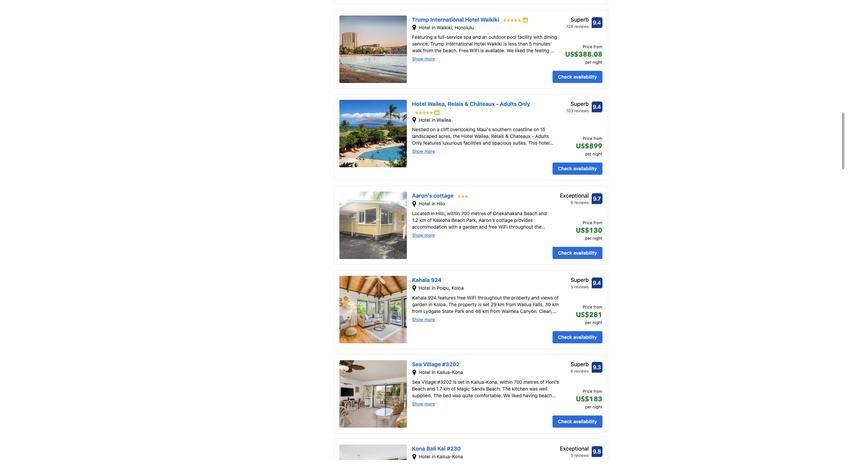 Task type: describe. For each thing, give the bounding box(es) containing it.
700 inside sea village #3202 is set in kailua-kona, within 700 metres of honl's beach and 1.7 km of magic sands beach.
[[514, 379, 523, 385]]

924 for kahala 924
[[431, 277, 442, 283]]

overlooking
[[450, 127, 476, 132]]

more for us$388.08
[[425, 56, 435, 62]]

waikiki inside featuring a full-service spa and an outdoor pool facility with dining service, trump international hotel waikiki is less than 5 minutes' walk from the beach. free wifi is available.
[[487, 41, 503, 47]]

km right '30'
[[553, 302, 559, 307]]

set inside the kahala 924 features free wifi throughout the property and views of garden in koloa. the property is set 29 km from wailua falls, 30 km from lydgate state park and 48 km from waimea canyon.
[[483, 302, 490, 307]]

km inside the "located in hilo, within 700 metres of onekahakaha beach and 1.2 km of kealoha beach park, aaron's cottage provides accommodation with a garden and free wifi throughout the property as well as free..."
[[420, 217, 426, 223]]

foot,
[[474, 54, 484, 60]]

than
[[518, 41, 528, 47]]

koloa
[[452, 285, 464, 291]]

48
[[475, 308, 481, 314]]

km right 29
[[498, 302, 505, 307]]

throughout inside the kahala 924 features free wifi throughout the property and views of garden in koloa. the property is set 29 km from wailua falls, 30 km from lydgate state park and 48 km from waimea canyon.
[[478, 295, 502, 301]]

less
[[509, 41, 517, 47]]

well
[[439, 231, 447, 236]]

acres,
[[439, 133, 452, 139]]

per for us$130
[[586, 236, 592, 241]]

kailua- inside sea village #3202 is set in kailua-kona, within 700 metres of honl's beach and 1.7 km of magic sands beach.
[[471, 379, 486, 385]]

check for us$281
[[558, 335, 573, 340]]

availability for us$130
[[574, 250, 597, 256]]

scored 9.4 element for us$281
[[592, 278, 603, 289]]

price from us$130 per night
[[576, 220, 603, 241]]

minute
[[442, 54, 457, 60]]

the inside featuring a full-service spa and an outdoor pool facility with dining service, trump international hotel waikiki is less than 5 minutes' walk from the beach. free wifi is available.
[[435, 48, 442, 53]]

in right ac
[[465, 315, 468, 321]]

9.3
[[593, 365, 601, 371]]

reviews for us$183
[[575, 369, 589, 374]]

per for us$899
[[586, 152, 592, 157]]

the inside nestled on a cliff overlooking maui's southern coastline on 15 landscaped acres, the hotel wailea, relais & chateaux - adults only features luxurious facilities and spacious suites. show more
[[453, 133, 460, 139]]

more for us$130
[[425, 232, 435, 238]]

hilo,
[[436, 210, 446, 216]]

scored 9.8 element
[[592, 447, 603, 457]]

beach.
[[486, 386, 501, 392]]

garden inside the "located in hilo, within 700 metres of onekahakaha beach and 1.2 km of kealoha beach park, aaron's cottage provides accommodation with a garden and free wifi throughout the property as well as free..."
[[463, 224, 478, 230]]

per for us$281
[[586, 320, 592, 325]]

relais inside nestled on a cliff overlooking maui's southern coastline on 15 landscaped acres, the hotel wailea, relais & chateaux - adults only features luxurious facilities and spacious suites. show more
[[491, 133, 504, 139]]

cottage inside the "located in hilo, within 700 metres of onekahakaha beach and 1.2 km of kealoha beach park, aaron's cottage provides accommodation with a garden and free wifi throughout the property as well as free..."
[[496, 217, 513, 223]]

an inside we liked the feeling of this hotel the minute we set foot, the staff was really nice and offered us an upgrade at a very reasonable price. the room was perfect and the attention to detail made all the difference. thanks for your hospitality.
[[436, 61, 441, 67]]

show for us$281
[[412, 317, 424, 322]]

hotel wailea, relais & châteaux - adults only, hotel in wailea image
[[339, 100, 407, 167]]

hotel in poipu, koloa
[[419, 285, 464, 291]]

in left hilo
[[432, 201, 436, 207]]

price from us$281 per night
[[576, 305, 603, 325]]

hilo
[[437, 201, 445, 207]]

bali
[[427, 446, 436, 452]]

sea for sea village #3202 is set in kailua-kona, within 700 metres of honl's beach and 1.7 km of magic sands beach.
[[412, 379, 421, 385]]

per for us$388.08
[[586, 60, 592, 65]]

the inside the "located in hilo, within 700 metres of onekahakaha beach and 1.2 km of kealoha beach park, aaron's cottage provides accommodation with a garden and free wifi throughout the property as well as free..."
[[535, 224, 542, 230]]

and inside nestled on a cliff overlooking maui's southern coastline on 15 landscaped acres, the hotel wailea, relais & chateaux - adults only features luxurious facilities and spacious suites. show more
[[483, 140, 491, 146]]

us$388.08
[[566, 50, 603, 59]]

0 vertical spatial beach
[[524, 210, 538, 216]]

hotel up the honolulu
[[465, 17, 479, 23]]

more inside nestled on a cliff overlooking maui's southern coastline on 15 landscaped acres, the hotel wailea, relais & chateaux - adults only features luxurious facilities and spacious suites. show more
[[425, 149, 435, 154]]

3 stars image
[[458, 195, 469, 198]]

wailea
[[437, 117, 451, 123]]

wailua
[[517, 302, 532, 307]]

hotel in waikiki, honolulu
[[419, 25, 474, 30]]

features inside nestled on a cliff overlooking maui's southern coastline on 15 landscaped acres, the hotel wailea, relais & chateaux - adults only features luxurious facilities and spacious suites. show more
[[424, 140, 441, 146]]

free...
[[455, 231, 467, 236]]

1 horizontal spatial beach
[[452, 217, 465, 223]]

accommodation
[[412, 224, 447, 230]]

more for us$183
[[425, 401, 435, 407]]

set inside we liked the feeling of this hotel the minute we set foot, the staff was really nice and offered us an upgrade at a very reasonable price. the room was perfect and the attention to detail made all the difference. thanks for your hospitality.
[[466, 54, 472, 60]]

show more button for us$388.08
[[412, 56, 435, 62]]

poipu,
[[437, 285, 451, 291]]

property inside the "located in hilo, within 700 metres of onekahakaha beach and 1.2 km of kealoha beach park, aaron's cottage provides accommodation with a garden and free wifi throughout the property as well as free..."
[[412, 231, 431, 236]]

from inside featuring a full-service spa and an outdoor pool facility with dining service, trump international hotel waikiki is less than 5 minutes' walk from the beach. free wifi is available.
[[423, 48, 434, 53]]

kailua- for sea village #3202
[[437, 370, 452, 375]]

an inside featuring a full-service spa and an outdoor pool facility with dining service, trump international hotel waikiki is less than 5 minutes' walk from the beach. free wifi is available.
[[482, 34, 488, 40]]

clean,
[[539, 308, 553, 314]]

9.7
[[593, 196, 601, 202]]

from up waimea
[[506, 302, 516, 307]]

from inside price from us$388.08 per night
[[594, 44, 603, 49]]

price from us$899 per night
[[576, 136, 603, 157]]

6 for us$183
[[571, 369, 574, 374]]

from inside the price from us$899 per night
[[594, 136, 603, 141]]

waimea
[[502, 308, 519, 314]]

in left the "poipu,"
[[432, 285, 436, 291]]

0 vertical spatial international
[[431, 17, 464, 23]]

of left honl's
[[540, 379, 545, 385]]

hotel down bali
[[419, 454, 431, 460]]

hotel inside featuring a full-service spa and an outdoor pool facility with dining service, trump international hotel waikiki is less than 5 minutes' walk from the beach. free wifi is available.
[[474, 41, 486, 47]]

show more for us$183
[[412, 401, 435, 407]]

ac
[[457, 315, 463, 321]]

reviews for us$388.08
[[575, 24, 589, 29]]

onekahakaha
[[493, 210, 523, 216]]

minutes'
[[534, 41, 552, 47]]

us$183
[[576, 395, 603, 404]]

hospitality.
[[431, 75, 454, 80]]

check availability for us$281
[[558, 335, 597, 340]]

park,
[[467, 217, 478, 223]]

check for us$388.08
[[558, 74, 573, 80]]

#3202 for sea village #3202 is set in kailua-kona, within 700 metres of honl's beach and 1.7 km of magic sands beach.
[[438, 379, 452, 385]]

check for us$130
[[558, 250, 573, 256]]

chateaux
[[510, 133, 531, 139]]

1 vertical spatial property
[[512, 295, 530, 301]]

village for sea village #3202
[[423, 362, 441, 368]]

1.7
[[437, 386, 442, 392]]

aaron's cottage, hotel in hilo image
[[339, 192, 407, 259]]

garden inside the kahala 924 features free wifi throughout the property and views of garden in koloa. the property is set 29 km from wailua falls, 30 km from lydgate state park and 48 km from waimea canyon.
[[412, 302, 428, 307]]

metres inside sea village #3202 is set in kailua-kona, within 700 metres of honl's beach and 1.7 km of magic sands beach.
[[524, 379, 539, 385]]

clean, location, two decks, ac in rooms, laundry in unit
[[412, 308, 553, 321]]

6 for us$130
[[571, 200, 574, 205]]

price from us$388.08 per night
[[566, 44, 603, 65]]

1.2
[[412, 217, 418, 223]]

1 on from the left
[[430, 127, 436, 132]]

0 vertical spatial relais
[[448, 101, 464, 107]]

upgrade
[[442, 61, 461, 67]]

is inside the kahala 924 features free wifi throughout the property and views of garden in koloa. the property is set 29 km from wailua falls, 30 km from lydgate state park and 48 km from waimea canyon.
[[478, 302, 482, 307]]

this
[[412, 54, 420, 60]]

only inside nestled on a cliff overlooking maui's southern coastline on 15 landscaped acres, the hotel wailea, relais & chateaux - adults only features luxurious facilities and spacious suites. show more
[[412, 140, 422, 146]]

15
[[541, 127, 546, 132]]

free inside the kahala 924 features free wifi throughout the property and views of garden in koloa. the property is set 29 km from wailua falls, 30 km from lydgate state park and 48 km from waimea canyon.
[[457, 295, 466, 301]]

to
[[468, 68, 472, 74]]

availability for us$899
[[574, 166, 597, 172]]

the inside the kahala 924 features free wifi throughout the property and views of garden in koloa. the property is set 29 km from wailua falls, 30 km from lydgate state park and 48 km from waimea canyon.
[[449, 302, 457, 307]]

price.
[[507, 61, 519, 67]]

is inside sea village #3202 is set in kailua-kona, within 700 metres of honl's beach and 1.7 km of magic sands beach.
[[453, 379, 457, 385]]

hotel down kahala 924
[[419, 285, 431, 291]]

free
[[459, 48, 469, 53]]

hotel up located
[[419, 201, 431, 207]]

of left the onekahakaha on the right of page
[[488, 210, 492, 216]]

price for us$183
[[583, 389, 593, 394]]

park
[[455, 308, 465, 314]]

outdoor
[[489, 34, 506, 40]]

from inside price from us$281 per night
[[594, 305, 603, 310]]

9.4 for us$388.08
[[593, 20, 601, 26]]

0 horizontal spatial aaron's
[[412, 193, 432, 199]]

facility
[[518, 34, 532, 40]]

laundry
[[486, 315, 502, 321]]

we
[[507, 48, 514, 53]]

staff
[[493, 54, 503, 60]]

state
[[442, 308, 454, 314]]

thanks
[[539, 68, 555, 74]]

in left waikiki, on the right top of page
[[432, 25, 436, 30]]

hotel down sea village #3202
[[419, 370, 431, 375]]

set inside sea village #3202 is set in kailua-kona, within 700 metres of honl's beach and 1.7 km of magic sands beach.
[[458, 379, 465, 385]]

wifi inside featuring a full-service spa and an outdoor pool facility with dining service, trump international hotel waikiki is less than 5 minutes' walk from the beach. free wifi is available.
[[470, 48, 479, 53]]

metres inside the "located in hilo, within 700 metres of onekahakaha beach and 1.2 km of kealoha beach park, aaron's cottage provides accommodation with a garden and free wifi throughout the property as well as free..."
[[471, 210, 486, 216]]

show more for us$130
[[412, 232, 435, 238]]

9.4 for us$899
[[593, 104, 601, 110]]

hotel up featuring
[[419, 25, 431, 30]]

sea village #3202, hotel in kailua-kona image
[[339, 361, 407, 428]]

for
[[412, 75, 418, 80]]

night for us$183
[[593, 405, 603, 410]]

superb 103 reviews
[[567, 101, 589, 113]]

5 for superb
[[571, 285, 574, 290]]

southern
[[492, 127, 512, 132]]

sea for sea village #3202
[[412, 362, 422, 368]]

sea village #3202 is set in kailua-kona, within 700 metres of honl's beach and 1.7 km of magic sands beach.
[[412, 379, 560, 392]]

landscaped
[[412, 133, 438, 139]]

magic
[[457, 386, 470, 392]]

very
[[471, 61, 480, 67]]

exceptional for 9.8
[[560, 446, 589, 452]]

per for us$183
[[586, 405, 592, 410]]

coastline
[[513, 127, 533, 132]]

hotel up hotel in wailea
[[412, 101, 426, 107]]

- inside nestled on a cliff overlooking maui's southern coastline on 15 landscaped acres, the hotel wailea, relais & chateaux - adults only features luxurious facilities and spacious suites. show more
[[532, 133, 534, 139]]

service
[[447, 34, 463, 40]]

1 horizontal spatial property
[[458, 302, 477, 307]]

cliff
[[441, 127, 449, 132]]

from inside price from us$183 per night
[[594, 389, 603, 394]]

us$899
[[576, 142, 603, 151]]

in down bali
[[432, 454, 436, 460]]

in left unit
[[503, 315, 507, 321]]

5 inside featuring a full-service spa and an outdoor pool facility with dining service, trump international hotel waikiki is less than 5 minutes' walk from the beach. free wifi is available.
[[529, 41, 532, 47]]

0 vertical spatial was
[[505, 54, 513, 60]]

room
[[530, 61, 541, 67]]

check availability link for us$183
[[553, 416, 603, 428]]

featuring
[[412, 34, 433, 40]]

from up laundry
[[490, 308, 501, 314]]

724
[[566, 24, 574, 29]]

0 vertical spatial cottage
[[434, 193, 454, 199]]

price for us$388.08
[[583, 44, 593, 49]]

night for us$281
[[593, 320, 603, 325]]

features inside the kahala 924 features free wifi throughout the property and views of garden in koloa. the property is set 29 km from wailua falls, 30 km from lydgate state park and 48 km from waimea canyon.
[[438, 295, 456, 301]]

more for us$281
[[425, 317, 435, 322]]

availability for us$281
[[574, 335, 597, 340]]

within inside the "located in hilo, within 700 metres of onekahakaha beach and 1.2 km of kealoha beach park, aaron's cottage provides accommodation with a garden and free wifi throughout the property as well as free..."
[[447, 210, 460, 216]]

show more button for us$130
[[412, 232, 435, 238]]

unit
[[509, 315, 517, 321]]

maui's
[[477, 127, 491, 132]]

check for us$899
[[558, 166, 573, 172]]

decks,
[[441, 315, 456, 321]]

night for us$899
[[593, 152, 603, 157]]

price for us$130
[[583, 220, 593, 226]]

is up foot,
[[481, 48, 484, 53]]

nestled on a cliff overlooking maui's southern coastline on 15 landscaped acres, the hotel wailea, relais & chateaux - adults only features luxurious facilities and spacious suites. show more
[[412, 127, 549, 154]]

featuring a full-service spa and an outdoor pool facility with dining service, trump international hotel waikiki is less than 5 minutes' walk from the beach. free wifi is available.
[[412, 34, 557, 53]]

kona,
[[486, 379, 499, 385]]

feeling
[[535, 48, 550, 53]]

0 vertical spatial trump
[[412, 17, 429, 23]]

and inside sea village #3202 is set in kailua-kona, within 700 metres of honl's beach and 1.7 km of magic sands beach.
[[427, 386, 435, 392]]



Task type: locate. For each thing, give the bounding box(es) containing it.
check availability down us$388.08
[[558, 74, 597, 80]]

wifi down the onekahakaha on the right of page
[[499, 224, 508, 230]]

show more for us$281
[[412, 317, 435, 322]]

check availability link for us$130
[[553, 247, 603, 259]]

trump international hotel waikiki
[[412, 17, 501, 23]]

reviews inside superb 6 reviews
[[575, 369, 589, 374]]

924 for kahala 924 features free wifi throughout the property and views of garden in koloa. the property is set 29 km from wailua falls, 30 km from lydgate state park and 48 km from waimea canyon.
[[428, 295, 437, 301]]

1 price from the top
[[583, 44, 593, 49]]

check availability link down us$281
[[553, 332, 603, 344]]

2 horizontal spatial beach
[[524, 210, 538, 216]]

all
[[500, 68, 505, 74]]

superb for us$899
[[571, 101, 589, 107]]

2 check availability link from the top
[[553, 163, 603, 175]]

scored 9.4 element for us$899
[[592, 102, 603, 112]]

the up difference.
[[521, 61, 529, 67]]

kona for kona bali kai #230
[[452, 454, 463, 460]]

2 show from the top
[[412, 149, 424, 154]]

garden up location,
[[412, 302, 428, 307]]

show more button for us$183
[[412, 401, 435, 407]]

0 vertical spatial 924
[[431, 277, 442, 283]]

2 vertical spatial 9.4
[[593, 280, 601, 286]]

1 horizontal spatial metres
[[524, 379, 539, 385]]

2 vertical spatial set
[[458, 379, 465, 385]]

reviews inside the superb 5 reviews
[[575, 285, 589, 290]]

1 vertical spatial an
[[436, 61, 441, 67]]

2 exceptional from the top
[[560, 446, 589, 452]]

reviews left 9.7 on the right of page
[[575, 200, 589, 205]]

the inside the kahala 924 features free wifi throughout the property and views of garden in koloa. the property is set 29 km from wailua falls, 30 km from lydgate state park and 48 km from waimea canyon.
[[503, 295, 510, 301]]

kai
[[438, 446, 446, 452]]

kona bali kai #230
[[412, 446, 461, 452]]

1 availability from the top
[[574, 74, 597, 80]]

hotel in kailua-kona for kai
[[419, 454, 463, 460]]

your
[[420, 75, 429, 80]]

0 vertical spatial 5
[[529, 41, 532, 47]]

1 check availability link from the top
[[553, 71, 603, 83]]

property down the accommodation
[[412, 231, 431, 236]]

700 inside the "located in hilo, within 700 metres of onekahakaha beach and 1.2 km of kealoha beach park, aaron's cottage provides accommodation with a garden and free wifi throughout the property as well as free..."
[[462, 210, 470, 216]]

a inside nestled on a cliff overlooking maui's southern coastline on 15 landscaped acres, the hotel wailea, relais & chateaux - adults only features luxurious facilities and spacious suites. show more
[[437, 127, 440, 132]]

1 more from the top
[[425, 56, 435, 62]]

service,
[[412, 41, 429, 47]]

4 check availability from the top
[[558, 335, 597, 340]]

beach up provides
[[524, 210, 538, 216]]

0 horizontal spatial &
[[465, 101, 469, 107]]

facilities
[[464, 140, 482, 146]]

kahala inside the kahala 924 features free wifi throughout the property and views of garden in koloa. the property is set 29 km from wailua falls, 30 km from lydgate state park and 48 km from waimea canyon.
[[412, 295, 427, 301]]

3 check availability from the top
[[558, 250, 597, 256]]

5 show from the top
[[412, 401, 424, 407]]

5 price from the top
[[583, 389, 593, 394]]

1 horizontal spatial throughout
[[509, 224, 534, 230]]

throughout down provides
[[509, 224, 534, 230]]

a inside the "located in hilo, within 700 metres of onekahakaha beach and 1.2 km of kealoha beach park, aaron's cottage provides accommodation with a garden and free wifi throughout the property as well as free..."
[[459, 224, 462, 230]]

scored 9.4 element
[[592, 17, 603, 28], [592, 102, 603, 112], [592, 278, 603, 289]]

exceptional 5 reviews
[[560, 446, 589, 458]]

2 per from the top
[[586, 152, 592, 157]]

1 horizontal spatial on
[[534, 127, 539, 132]]

waikiki,
[[437, 25, 454, 30]]

check down us$388.08
[[558, 74, 573, 80]]

walk
[[412, 48, 422, 53]]

superb 724 reviews
[[566, 17, 589, 29]]

1 horizontal spatial cottage
[[496, 217, 513, 223]]

free down the koloa
[[457, 295, 466, 301]]

set right 'we'
[[466, 54, 472, 60]]

0 vertical spatial metres
[[471, 210, 486, 216]]

a up 'free...'
[[459, 224, 462, 230]]

with inside featuring a full-service spa and an outdoor pool facility with dining service, trump international hotel waikiki is less than 5 minutes' walk from the beach. free wifi is available.
[[534, 34, 543, 40]]

hotel in wailea
[[419, 117, 451, 123]]

1 horizontal spatial only
[[518, 101, 530, 107]]

6 inside superb 6 reviews
[[571, 369, 574, 374]]

1 night from the top
[[593, 60, 603, 65]]

reviews left scored 9.3 element
[[575, 369, 589, 374]]

attention
[[447, 68, 467, 74]]

- right châteaux
[[496, 101, 499, 107]]

4 superb from the top
[[571, 362, 589, 368]]

2 6 from the top
[[571, 369, 574, 374]]

is
[[504, 41, 507, 47], [481, 48, 484, 53], [478, 302, 482, 307], [453, 379, 457, 385]]

0 vertical spatial 6
[[571, 200, 574, 205]]

2 as from the left
[[448, 231, 453, 236]]

2 availability from the top
[[574, 166, 597, 172]]

per down "us$899"
[[586, 152, 592, 157]]

0 horizontal spatial the
[[449, 302, 457, 307]]

aaron's cottage
[[412, 193, 455, 199]]

9.4 for us$281
[[593, 280, 601, 286]]

exceptional for 9.7
[[560, 193, 589, 199]]

1 vertical spatial within
[[500, 379, 513, 385]]

1 exceptional from the top
[[560, 193, 589, 199]]

of left 'magic' at the bottom of the page
[[452, 386, 456, 392]]

kailua- for kona bali kai #230
[[437, 454, 452, 460]]

1 horizontal spatial &
[[506, 133, 509, 139]]

beach left 1.7
[[412, 386, 426, 392]]

kona
[[452, 370, 463, 375], [412, 446, 425, 452], [452, 454, 463, 460]]

night down us$281
[[593, 320, 603, 325]]

5 more from the top
[[425, 401, 435, 407]]

is up 48
[[478, 302, 482, 307]]

check availability link for us$899
[[553, 163, 603, 175]]

reviews for us$899
[[575, 108, 589, 113]]

0 horizontal spatial within
[[447, 210, 460, 216]]

superb inside superb 103 reviews
[[571, 101, 589, 107]]

check availability for us$899
[[558, 166, 597, 172]]

spacious
[[492, 140, 512, 146]]

availability down 'us$130'
[[574, 250, 597, 256]]

superb for us$388.08
[[571, 17, 589, 23]]

availability down us$183
[[574, 419, 597, 425]]

price for us$899
[[583, 136, 593, 141]]

night inside price from us$388.08 per night
[[593, 60, 603, 65]]

1 horizontal spatial wailea,
[[475, 133, 490, 139]]

reviews
[[575, 24, 589, 29], [575, 108, 589, 113], [575, 200, 589, 205], [575, 285, 589, 290], [575, 369, 589, 374], [575, 453, 589, 458]]

kona up 'magic' at the bottom of the page
[[452, 370, 463, 375]]

1 horizontal spatial adults
[[536, 133, 549, 139]]

& left châteaux
[[465, 101, 469, 107]]

from up hotel at the top of the page
[[423, 48, 434, 53]]

sea
[[412, 362, 422, 368], [412, 379, 421, 385]]

free inside the "located in hilo, within 700 metres of onekahakaha beach and 1.2 km of kealoha beach park, aaron's cottage provides accommodation with a garden and free wifi throughout the property as well as free..."
[[489, 224, 497, 230]]

superb 5 reviews
[[571, 277, 589, 290]]

canyon.
[[520, 308, 538, 314]]

wifi inside the "located in hilo, within 700 metres of onekahakaha beach and 1.2 km of kealoha beach park, aaron's cottage provides accommodation with a garden and free wifi throughout the property as well as free..."
[[499, 224, 508, 230]]

throughout
[[509, 224, 534, 230], [478, 295, 502, 301]]

1 check availability from the top
[[558, 74, 597, 80]]

night for us$130
[[593, 236, 603, 241]]

per down 'us$130'
[[586, 236, 592, 241]]

with inside the "located in hilo, within 700 metres of onekahakaha beach and 1.2 km of kealoha beach park, aaron's cottage provides accommodation with a garden and free wifi throughout the property as well as free..."
[[449, 224, 458, 230]]

9.8
[[593, 449, 601, 455]]

hotel up foot,
[[474, 41, 486, 47]]

superb inside superb 724 reviews
[[571, 17, 589, 23]]

4 night from the top
[[593, 320, 603, 325]]

with
[[534, 34, 543, 40], [449, 224, 458, 230]]

check
[[558, 74, 573, 80], [558, 166, 573, 172], [558, 250, 573, 256], [558, 335, 573, 340], [558, 419, 573, 425]]

1 horizontal spatial aaron's
[[479, 217, 495, 223]]

within inside sea village #3202 is set in kailua-kona, within 700 metres of honl's beach and 1.7 km of magic sands beach.
[[500, 379, 513, 385]]

0 vertical spatial 9.4
[[593, 20, 601, 26]]

3 9.4 from the top
[[593, 280, 601, 286]]

#3202 inside sea village #3202 is set in kailua-kona, within 700 metres of honl's beach and 1.7 km of magic sands beach.
[[438, 379, 452, 385]]

suites.
[[513, 140, 527, 146]]

1 vertical spatial metres
[[524, 379, 539, 385]]

km inside sea village #3202 is set in kailua-kona, within 700 metres of honl's beach and 1.7 km of magic sands beach.
[[444, 386, 450, 392]]

9.4 right superb 724 reviews
[[593, 20, 601, 26]]

in left wailea
[[432, 117, 436, 123]]

trump inside featuring a full-service spa and an outdoor pool facility with dining service, trump international hotel waikiki is less than 5 minutes' walk from the beach. free wifi is available.
[[431, 41, 445, 47]]

made
[[487, 68, 499, 74]]

falls,
[[533, 302, 544, 307]]

châteaux
[[470, 101, 495, 107]]

exceptional 6 reviews
[[560, 193, 589, 205]]

4 show from the top
[[412, 317, 424, 322]]

3 per from the top
[[586, 236, 592, 241]]

reviews inside exceptional 6 reviews
[[575, 200, 589, 205]]

we liked the feeling of this hotel the minute we set foot, the staff was really nice and offered us an upgrade at a very reasonable price. the room was perfect and the attention to detail made all the difference. thanks for your hospitality.
[[412, 48, 555, 80]]

3 check from the top
[[558, 250, 573, 256]]

price up us$183
[[583, 389, 593, 394]]

liked
[[515, 48, 525, 53]]

1 vertical spatial kahala
[[412, 295, 427, 301]]

relais up wailea
[[448, 101, 464, 107]]

wifi inside the kahala 924 features free wifi throughout the property and views of garden in koloa. the property is set 29 km from wailua falls, 30 km from lydgate state park and 48 km from waimea canyon.
[[467, 295, 477, 301]]

4 per from the top
[[586, 320, 592, 325]]

2 9.4 from the top
[[593, 104, 601, 110]]

5 for exceptional
[[571, 453, 574, 458]]

5 stars image
[[503, 18, 522, 22], [415, 111, 433, 114]]

0 horizontal spatial 5 stars image
[[415, 111, 433, 114]]

5 inside the superb 5 reviews
[[571, 285, 574, 290]]

in
[[432, 25, 436, 30], [432, 117, 436, 123], [432, 201, 436, 207], [431, 210, 435, 216], [432, 285, 436, 291], [429, 302, 433, 307], [465, 315, 468, 321], [503, 315, 507, 321], [432, 370, 436, 375], [466, 379, 470, 385], [432, 454, 436, 460]]

waikiki up outdoor
[[481, 17, 499, 23]]

3 price from the top
[[583, 220, 593, 226]]

1 horizontal spatial relais
[[491, 133, 504, 139]]

availability down us$388.08
[[574, 74, 597, 80]]

1 show more from the top
[[412, 56, 435, 62]]

1 check from the top
[[558, 74, 573, 80]]

per down us$281
[[586, 320, 592, 325]]

adults inside nestled on a cliff overlooking maui's southern coastline on 15 landscaped acres, the hotel wailea, relais & chateaux - adults only features luxurious facilities and spacious suites. show more
[[536, 133, 549, 139]]

103
[[567, 108, 574, 113]]

in inside the kahala 924 features free wifi throughout the property and views of garden in koloa. the property is set 29 km from wailua falls, 30 km from lydgate state park and 48 km from waimea canyon.
[[429, 302, 433, 307]]

property up park
[[458, 302, 477, 307]]

wailea, inside nestled on a cliff overlooking maui's southern coastline on 15 landscaped acres, the hotel wailea, relais & chateaux - adults only features luxurious facilities and spacious suites. show more
[[475, 133, 490, 139]]

2 check from the top
[[558, 166, 573, 172]]

check availability down us$281
[[558, 335, 597, 340]]

5 night from the top
[[593, 405, 603, 410]]

kahala for kahala 924 features free wifi throughout the property and views of garden in koloa. the property is set 29 km from wailua falls, 30 km from lydgate state park and 48 km from waimea canyon.
[[412, 295, 427, 301]]

per inside price from us$183 per night
[[586, 405, 592, 410]]

3 more from the top
[[425, 232, 435, 238]]

2 check availability from the top
[[558, 166, 597, 172]]

3 reviews from the top
[[575, 200, 589, 205]]

1 horizontal spatial 700
[[514, 379, 523, 385]]

reviews right 103
[[575, 108, 589, 113]]

check availability link down us$183
[[553, 416, 603, 428]]

0 vertical spatial kona
[[452, 370, 463, 375]]

1 vertical spatial throughout
[[478, 295, 502, 301]]

price for us$281
[[583, 305, 593, 310]]

3 check availability link from the top
[[553, 247, 603, 259]]

0 vertical spatial hotel in kailua-kona
[[419, 370, 463, 375]]

as
[[432, 231, 437, 236], [448, 231, 453, 236]]

scored 9.4 element right the superb 5 reviews
[[592, 278, 603, 289]]

& down "southern"
[[506, 133, 509, 139]]

1 9.4 from the top
[[593, 20, 601, 26]]

price inside price from us$281 per night
[[583, 305, 593, 310]]

2 vertical spatial scored 9.4 element
[[592, 278, 603, 289]]

wailea, down 'maui's'
[[475, 133, 490, 139]]

show more for us$388.08
[[412, 56, 435, 62]]

price from us$183 per night
[[576, 389, 603, 410]]

4 show more from the top
[[412, 401, 435, 407]]

kahala 924 features free wifi throughout the property and views of garden in koloa. the property is set 29 km from wailua falls, 30 km from lydgate state park and 48 km from waimea canyon.
[[412, 295, 559, 314]]

property
[[412, 231, 431, 236], [512, 295, 530, 301], [458, 302, 477, 307]]

hotel wailea, relais & châteaux - adults only
[[412, 101, 530, 107]]

a right at
[[467, 61, 470, 67]]

1 vertical spatial kona
[[412, 446, 425, 452]]

hotel in kailua-kona
[[419, 370, 463, 375], [419, 454, 463, 460]]

#230
[[447, 446, 461, 452]]

1 vertical spatial exceptional
[[560, 446, 589, 452]]

reviews for us$130
[[575, 200, 589, 205]]

3 availability from the top
[[574, 250, 597, 256]]

0 vertical spatial exceptional
[[560, 193, 589, 199]]

per inside price from us$281 per night
[[586, 320, 592, 325]]

of inside we liked the feeling of this hotel the minute we set foot, the staff was really nice and offered us an upgrade at a very reasonable price. the room was perfect and the attention to detail made all the difference. thanks for your hospitality.
[[551, 48, 555, 53]]

0 horizontal spatial property
[[412, 231, 431, 236]]

0 vertical spatial scored 9.4 element
[[592, 17, 603, 28]]

nice
[[527, 54, 536, 60]]

5 show more button from the top
[[412, 401, 435, 407]]

0 vertical spatial waikiki
[[481, 17, 499, 23]]

5
[[529, 41, 532, 47], [571, 285, 574, 290], [571, 453, 574, 458]]

check availability for us$183
[[558, 419, 597, 425]]

2 show more button from the top
[[412, 148, 435, 154]]

us$281
[[576, 311, 603, 320]]

2 kahala from the top
[[412, 295, 427, 301]]

honolulu
[[455, 25, 474, 30]]

0 vertical spatial sea
[[412, 362, 422, 368]]

0 vertical spatial -
[[496, 101, 499, 107]]

night down us$388.08
[[593, 60, 603, 65]]

4 price from the top
[[583, 305, 593, 310]]

3 show from the top
[[412, 232, 424, 238]]

0 vertical spatial adults
[[500, 101, 517, 107]]

3 show more button from the top
[[412, 232, 435, 238]]

1 vertical spatial wailea,
[[475, 133, 490, 139]]

full-
[[438, 34, 447, 40]]

0 horizontal spatial only
[[412, 140, 422, 146]]

hotel down overlooking
[[462, 133, 473, 139]]

2 scored 9.4 element from the top
[[592, 102, 603, 112]]

in down sea village #3202
[[432, 370, 436, 375]]

night inside price from us$281 per night
[[593, 320, 603, 325]]

was down we
[[505, 54, 513, 60]]

924 inside the kahala 924 features free wifi throughout the property and views of garden in koloa. the property is set 29 km from wailua falls, 30 km from lydgate state park and 48 km from waimea canyon.
[[428, 295, 437, 301]]

located
[[412, 210, 430, 216]]

& inside nestled on a cliff overlooking maui's southern coastline on 15 landscaped acres, the hotel wailea, relais & chateaux - adults only features luxurious facilities and spacious suites. show more
[[506, 133, 509, 139]]

1 sea from the top
[[412, 362, 422, 368]]

hotel inside nestled on a cliff overlooking maui's southern coastline on 15 landscaped acres, the hotel wailea, relais & chateaux - adults only features luxurious facilities and spacious suites. show more
[[462, 133, 473, 139]]

perfect
[[412, 68, 428, 74]]

2 more from the top
[[425, 149, 435, 154]]

5 check availability from the top
[[558, 419, 597, 425]]

price inside price from us$388.08 per night
[[583, 44, 593, 49]]

1 vertical spatial sea
[[412, 379, 421, 385]]

village for sea village #3202 is set in kailua-kona, within 700 metres of honl's beach and 1.7 km of magic sands beach.
[[422, 379, 436, 385]]

kona bali kai #230, hotel in kailua-kona image
[[339, 445, 407, 460]]

check availability for us$388.08
[[558, 74, 597, 80]]

0 horizontal spatial free
[[457, 295, 466, 301]]

0 vertical spatial wifi
[[470, 48, 479, 53]]

5 check from the top
[[558, 419, 573, 425]]

0 vertical spatial free
[[489, 224, 497, 230]]

km
[[420, 217, 426, 223], [498, 302, 505, 307], [553, 302, 559, 307], [483, 308, 489, 314], [444, 386, 450, 392]]

only down the landscaped
[[412, 140, 422, 146]]

kahala for kahala 924
[[412, 277, 430, 283]]

night down us$183
[[593, 405, 603, 410]]

on down hotel in wailea
[[430, 127, 436, 132]]

0 horizontal spatial -
[[496, 101, 499, 107]]

hotel
[[422, 54, 432, 60]]

international inside featuring a full-service spa and an outdoor pool facility with dining service, trump international hotel waikiki is less than 5 minutes' walk from the beach. free wifi is available.
[[446, 41, 473, 47]]

a inside we liked the feeling of this hotel the minute we set foot, the staff was really nice and offered us an upgrade at a very reasonable price. the room was perfect and the attention to detail made all the difference. thanks for your hospitality.
[[467, 61, 470, 67]]

1 as from the left
[[432, 231, 437, 236]]

2 on from the left
[[534, 127, 539, 132]]

1 horizontal spatial within
[[500, 379, 513, 385]]

reviews left 9.8 in the bottom of the page
[[575, 453, 589, 458]]

#3202 up 'magic' at the bottom of the page
[[442, 362, 460, 368]]

2 show more from the top
[[412, 232, 435, 238]]

village up 1.7
[[423, 362, 441, 368]]

sands
[[472, 386, 485, 392]]

price inside price from us$130 per night
[[583, 220, 593, 226]]

1 horizontal spatial free
[[489, 224, 497, 230]]

aaron's inside the "located in hilo, within 700 metres of onekahakaha beach and 1.2 km of kealoha beach park, aaron's cottage provides accommodation with a garden and free wifi throughout the property as well as free..."
[[479, 217, 495, 223]]

0 vertical spatial &
[[465, 101, 469, 107]]

1 vertical spatial 5
[[571, 285, 574, 290]]

km right 48
[[483, 308, 489, 314]]

3 scored 9.4 element from the top
[[592, 278, 603, 289]]

1 vertical spatial #3202
[[438, 379, 452, 385]]

hotel in kailua-kona for #3202
[[419, 370, 463, 375]]

from
[[594, 44, 603, 49], [423, 48, 434, 53], [594, 136, 603, 141], [594, 220, 603, 226], [506, 302, 516, 307], [594, 305, 603, 310], [412, 308, 422, 314], [490, 308, 501, 314], [594, 389, 603, 394]]

#3202
[[442, 362, 460, 368], [438, 379, 452, 385]]

5 inside exceptional 5 reviews
[[571, 453, 574, 458]]

1 vertical spatial cottage
[[496, 217, 513, 223]]

a left full-
[[434, 34, 437, 40]]

6 inside exceptional 6 reviews
[[571, 200, 574, 205]]

night for us$388.08
[[593, 60, 603, 65]]

was up the 'thanks'
[[543, 61, 551, 67]]

0 vertical spatial 5 stars image
[[503, 18, 522, 22]]

as right the well in the right bottom of the page
[[448, 231, 453, 236]]

per inside price from us$388.08 per night
[[586, 60, 592, 65]]

0 vertical spatial kahala
[[412, 277, 430, 283]]

5 check availability link from the top
[[553, 416, 603, 428]]

1 vertical spatial 5 stars image
[[415, 111, 433, 114]]

check up superb 6 reviews
[[558, 335, 573, 340]]

2 hotel in kailua-kona from the top
[[419, 454, 463, 460]]

0 horizontal spatial was
[[505, 54, 513, 60]]

property up wailua
[[512, 295, 530, 301]]

0 vertical spatial the
[[521, 61, 529, 67]]

0 horizontal spatial beach
[[412, 386, 426, 392]]

5 reviews from the top
[[575, 369, 589, 374]]

0 horizontal spatial cottage
[[434, 193, 454, 199]]

0 vertical spatial aaron's
[[412, 193, 432, 199]]

2 reviews from the top
[[575, 108, 589, 113]]

night inside price from us$183 per night
[[593, 405, 603, 410]]

price up us$388.08
[[583, 44, 593, 49]]

from up 'us$130'
[[594, 220, 603, 226]]

of inside the kahala 924 features free wifi throughout the property and views of garden in koloa. the property is set 29 km from wailua falls, 30 km from lydgate state park and 48 km from waimea canyon.
[[555, 295, 559, 301]]

1 vertical spatial scored 9.4 element
[[592, 102, 603, 112]]

kona for sea village #3202
[[452, 370, 463, 375]]

per inside price from us$130 per night
[[586, 236, 592, 241]]

6
[[571, 200, 574, 205], [571, 369, 574, 374]]

in inside sea village #3202 is set in kailua-kona, within 700 metres of honl's beach and 1.7 km of magic sands beach.
[[466, 379, 470, 385]]

trump up featuring
[[412, 17, 429, 23]]

4 more from the top
[[425, 317, 435, 322]]

0 horizontal spatial throughout
[[478, 295, 502, 301]]

hotel
[[465, 17, 479, 23], [419, 25, 431, 30], [474, 41, 486, 47], [412, 101, 426, 107], [419, 117, 431, 123], [462, 133, 473, 139], [419, 201, 431, 207], [419, 285, 431, 291], [419, 370, 431, 375], [419, 454, 431, 460]]

check availability link down us$388.08
[[553, 71, 603, 83]]

5 stars image for us$899
[[415, 111, 433, 114]]

scored 9.4 element right superb 724 reviews
[[592, 17, 603, 28]]

3 night from the top
[[593, 236, 603, 241]]

a inside featuring a full-service spa and an outdoor pool facility with dining service, trump international hotel waikiki is less than 5 minutes' walk from the beach. free wifi is available.
[[434, 34, 437, 40]]

reviews right the 724
[[575, 24, 589, 29]]

a left cliff
[[437, 127, 440, 132]]

6 left scored 9.3 element
[[571, 369, 574, 374]]

1 reviews from the top
[[575, 24, 589, 29]]

0 horizontal spatial wailea,
[[428, 101, 447, 107]]

price inside the price from us$899 per night
[[583, 136, 593, 141]]

2 sea from the top
[[412, 379, 421, 385]]

0 horizontal spatial 700
[[462, 210, 470, 216]]

0 vertical spatial #3202
[[442, 362, 460, 368]]

views
[[541, 295, 553, 301]]

features up koloa. at the bottom of the page
[[438, 295, 456, 301]]

2 superb from the top
[[571, 101, 589, 107]]

from up "us$899"
[[594, 136, 603, 141]]

1 vertical spatial beach
[[452, 217, 465, 223]]

show for us$388.08
[[412, 56, 424, 62]]

from up location,
[[412, 308, 422, 314]]

is left less
[[504, 41, 507, 47]]

price inside price from us$183 per night
[[583, 389, 593, 394]]

show inside nestled on a cliff overlooking maui's southern coastline on 15 landscaped acres, the hotel wailea, relais & chateaux - adults only features luxurious facilities and spacious suites. show more
[[412, 149, 424, 154]]

the inside we liked the feeling of this hotel the minute we set foot, the staff was really nice and offered us an upgrade at a very reasonable price. the room was perfect and the attention to detail made all the difference. thanks for your hospitality.
[[521, 61, 529, 67]]

reviews inside superb 724 reviews
[[575, 24, 589, 29]]

price up 'us$130'
[[583, 220, 593, 226]]

#3202 for sea village #3202
[[442, 362, 460, 368]]

sea inside sea village #3202 is set in kailua-kona, within 700 metres of honl's beach and 1.7 km of magic sands beach.
[[412, 379, 421, 385]]

1 show more button from the top
[[412, 56, 435, 62]]

3 superb from the top
[[571, 277, 589, 283]]

1 vertical spatial the
[[449, 302, 457, 307]]

availability down us$281
[[574, 335, 597, 340]]

provides
[[514, 217, 533, 223]]

per
[[586, 60, 592, 65], [586, 152, 592, 157], [586, 236, 592, 241], [586, 320, 592, 325], [586, 405, 592, 410]]

5 stars image up 'pool'
[[503, 18, 522, 22]]

0 horizontal spatial set
[[458, 379, 465, 385]]

0 horizontal spatial on
[[430, 127, 436, 132]]

1 6 from the top
[[571, 200, 574, 205]]

4 availability from the top
[[574, 335, 597, 340]]

of up the accommodation
[[428, 217, 432, 223]]

trump down full-
[[431, 41, 445, 47]]

2 vertical spatial wifi
[[467, 295, 477, 301]]

check availability
[[558, 74, 597, 80], [558, 166, 597, 172], [558, 250, 597, 256], [558, 335, 597, 340], [558, 419, 597, 425]]

1 vertical spatial only
[[412, 140, 422, 146]]

scored 9.4 element right superb 103 reviews
[[592, 102, 603, 112]]

availability for us$388.08
[[574, 74, 597, 80]]

check availability link for us$281
[[553, 332, 603, 344]]

location,
[[412, 315, 431, 321]]

international
[[431, 17, 464, 23], [446, 41, 473, 47]]

1 per from the top
[[586, 60, 592, 65]]

1 show from the top
[[412, 56, 424, 62]]

reviews for us$281
[[575, 285, 589, 290]]

show more
[[412, 56, 435, 62], [412, 232, 435, 238], [412, 317, 435, 322], [412, 401, 435, 407]]

1 vertical spatial adults
[[536, 133, 549, 139]]

really
[[514, 54, 526, 60]]

scored 9.7 element
[[592, 193, 603, 204]]

1 horizontal spatial garden
[[463, 224, 478, 230]]

kona down #230 on the right bottom of page
[[452, 454, 463, 460]]

2 horizontal spatial property
[[512, 295, 530, 301]]

&
[[465, 101, 469, 107], [506, 133, 509, 139]]

check up exceptional 6 reviews
[[558, 166, 573, 172]]

1 vertical spatial 700
[[514, 379, 523, 385]]

#3202 up 1.7
[[438, 379, 452, 385]]

night inside the price from us$899 per night
[[593, 152, 603, 157]]

lydgate
[[424, 308, 441, 314]]

km down located
[[420, 217, 426, 223]]

village inside sea village #3202 is set in kailua-kona, within 700 metres of honl's beach and 1.7 km of magic sands beach.
[[422, 379, 436, 385]]

availability for us$183
[[574, 419, 597, 425]]

0 vertical spatial wailea,
[[428, 101, 447, 107]]

0 horizontal spatial with
[[449, 224, 458, 230]]

sea village #3202
[[412, 362, 460, 368]]

1 vertical spatial -
[[532, 133, 534, 139]]

0 vertical spatial set
[[466, 54, 472, 60]]

per inside the price from us$899 per night
[[586, 152, 592, 157]]

5 stars image up hotel in wailea
[[415, 111, 433, 114]]

night inside price from us$130 per night
[[593, 236, 603, 241]]

hotel up nestled
[[419, 117, 431, 123]]

1 vertical spatial hotel in kailua-kona
[[419, 454, 463, 460]]

5 stars image for us$388.08
[[503, 18, 522, 22]]

throughout inside the "located in hilo, within 700 metres of onekahakaha beach and 1.2 km of kealoha beach park, aaron's cottage provides accommodation with a garden and free wifi throughout the property as well as free..."
[[509, 224, 534, 230]]

superb for us$183
[[571, 362, 589, 368]]

0 vertical spatial only
[[518, 101, 530, 107]]

5 availability from the top
[[574, 419, 597, 425]]

show more button for us$281
[[412, 316, 435, 322]]

924 up hotel in poipu, koloa
[[431, 277, 442, 283]]

from inside price from us$130 per night
[[594, 220, 603, 226]]

700 right "kona,"
[[514, 379, 523, 385]]

1 vertical spatial wifi
[[499, 224, 508, 230]]

honl's
[[546, 379, 560, 385]]

2 price from the top
[[583, 136, 593, 141]]

kailua- up sands
[[471, 379, 486, 385]]

1 vertical spatial aaron's
[[479, 217, 495, 223]]

and inside featuring a full-service spa and an outdoor pool facility with dining service, trump international hotel waikiki is less than 5 minutes' walk from the beach. free wifi is available.
[[473, 34, 481, 40]]

6 left 9.7 on the right of page
[[571, 200, 574, 205]]

0 vertical spatial property
[[412, 231, 431, 236]]

show more button for us$899
[[412, 148, 435, 154]]

luxurious
[[443, 140, 462, 146]]

of right views
[[555, 295, 559, 301]]

1 hotel in kailua-kona from the top
[[419, 370, 463, 375]]

0 vertical spatial with
[[534, 34, 543, 40]]

and
[[473, 34, 481, 40], [538, 54, 546, 60], [429, 68, 438, 74], [483, 140, 491, 146], [539, 210, 547, 216], [479, 224, 488, 230], [532, 295, 540, 301], [466, 308, 474, 314], [427, 386, 435, 392]]

show more button
[[412, 56, 435, 62], [412, 148, 435, 154], [412, 232, 435, 238], [412, 316, 435, 322], [412, 401, 435, 407]]

1 horizontal spatial 5 stars image
[[503, 18, 522, 22]]

2 vertical spatial property
[[458, 302, 477, 307]]

in up 'magic' at the bottom of the page
[[466, 379, 470, 385]]

available.
[[486, 48, 506, 53]]

beach inside sea village #3202 is set in kailua-kona, within 700 metres of honl's beach and 1.7 km of magic sands beach.
[[412, 386, 426, 392]]

1 vertical spatial waikiki
[[487, 41, 503, 47]]

trump international hotel waikiki, hotel in honolulu image
[[339, 15, 407, 83]]

scored 9.4 element for us$388.08
[[592, 17, 603, 28]]

0 vertical spatial within
[[447, 210, 460, 216]]

0 horizontal spatial adults
[[500, 101, 517, 107]]

price up "us$899"
[[583, 136, 593, 141]]

adults right châteaux
[[500, 101, 517, 107]]

1 scored 9.4 element from the top
[[592, 17, 603, 28]]

4 check from the top
[[558, 335, 573, 340]]

of
[[551, 48, 555, 53], [488, 210, 492, 216], [428, 217, 432, 223], [555, 295, 559, 301], [540, 379, 545, 385], [452, 386, 456, 392]]

free
[[489, 224, 497, 230], [457, 295, 466, 301]]

6 reviews from the top
[[575, 453, 589, 458]]

check for us$183
[[558, 419, 573, 425]]

1 kahala from the top
[[412, 277, 430, 283]]

international up 'free'
[[446, 41, 473, 47]]

with up 'free...'
[[449, 224, 458, 230]]

kahala 924, hotel in koloa image
[[339, 276, 407, 344]]

1 horizontal spatial was
[[543, 61, 551, 67]]

we
[[458, 54, 464, 60]]

4 reviews from the top
[[575, 285, 589, 290]]

2 night from the top
[[593, 152, 603, 157]]

check availability link for us$388.08
[[553, 71, 603, 83]]

reviews inside superb 103 reviews
[[575, 108, 589, 113]]

in up lydgate
[[429, 302, 433, 307]]

1 superb from the top
[[571, 17, 589, 23]]

5 per from the top
[[586, 405, 592, 410]]

show for us$183
[[412, 401, 424, 407]]

1 vertical spatial international
[[446, 41, 473, 47]]

check availability link
[[553, 71, 603, 83], [553, 163, 603, 175], [553, 247, 603, 259], [553, 332, 603, 344], [553, 416, 603, 428]]

scored 9.3 element
[[592, 362, 603, 373]]

in inside the "located in hilo, within 700 metres of onekahakaha beach and 1.2 km of kealoha beach park, aaron's cottage provides accommodation with a garden and free wifi throughout the property as well as free..."
[[431, 210, 435, 216]]

4 check availability link from the top
[[553, 332, 603, 344]]

reviews inside exceptional 5 reviews
[[575, 453, 589, 458]]

3 show more from the top
[[412, 317, 435, 322]]

4 show more button from the top
[[412, 316, 435, 322]]

superb for us$281
[[571, 277, 589, 283]]

check availability for us$130
[[558, 250, 597, 256]]

show for us$130
[[412, 232, 424, 238]]



Task type: vqa. For each thing, say whether or not it's contained in the screenshot.
TRUMP within featuring a full-service spa and an outdoor pool facility with dining service, trump international hotel waikiki is less than 5 minutes' walk from the beach. free wifi is available.
yes



